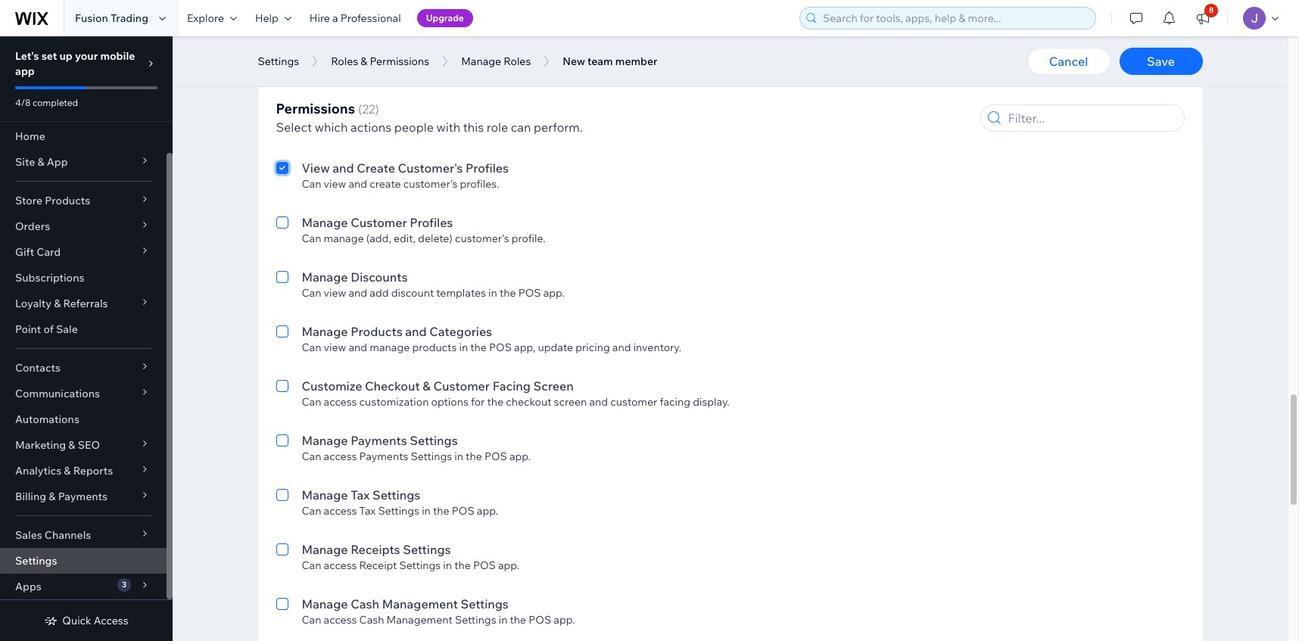 Task type: locate. For each thing, give the bounding box(es) containing it.
access inside manage cash management settings can access cash management settings in the pos app.
[[324, 614, 357, 627]]

None checkbox
[[276, 32, 288, 82], [276, 323, 288, 354], [276, 432, 288, 464], [276, 486, 288, 518], [276, 541, 288, 573], [276, 32, 288, 82], [276, 323, 288, 354], [276, 432, 288, 464], [276, 486, 288, 518], [276, 541, 288, 573]]

people
[[394, 120, 434, 135]]

1 horizontal spatial day
[[647, 68, 666, 82]]

for inside customize checkout & customer facing screen can access customization options for the checkout screen and customer facing display.
[[471, 395, 485, 409]]

1 can from the top
[[302, 50, 321, 64]]

the inside manage discounts can view and add discount templates in the pos app.
[[500, 286, 516, 300]]

0 vertical spatial products
[[45, 194, 90, 208]]

can inside manage discounts can view and add discount templates in the pos app.
[[302, 286, 321, 300]]

sales
[[412, 123, 437, 136]]

orders down store
[[15, 220, 50, 233]]

actions
[[351, 120, 392, 135]]

0 vertical spatial day
[[647, 68, 666, 82]]

& right this
[[361, 55, 368, 68]]

referrals
[[63, 297, 108, 311]]

sales right which
[[351, 106, 382, 121]]

receipts
[[351, 542, 400, 558]]

1 vertical spatial products
[[351, 324, 403, 339]]

and
[[349, 50, 368, 64], [349, 123, 368, 136], [333, 161, 354, 176], [349, 177, 368, 191], [349, 286, 368, 300], [405, 324, 427, 339], [349, 341, 368, 354], [613, 341, 631, 354], [590, 395, 608, 409]]

customer's
[[404, 177, 458, 191], [455, 232, 509, 245]]

profiles
[[466, 161, 509, 176], [410, 215, 453, 230]]

and inside manage discounts can view and add discount templates in the pos app.
[[349, 286, 368, 300]]

view inside manage discounts can view and add discount templates in the pos app.
[[324, 286, 346, 300]]

0 vertical spatial profiles
[[466, 161, 509, 176]]

customer up (add,
[[351, 215, 407, 230]]

any up history
[[448, 106, 470, 121]]

11 can from the top
[[302, 614, 321, 627]]

payments inside billing & payments dropdown button
[[58, 490, 108, 504]]

hire a professional link
[[301, 0, 410, 36]]

pos inside manage cash management settings can access cash management settings in the pos app.
[[529, 614, 552, 627]]

site & app button
[[0, 149, 167, 175]]

5 access from the top
[[324, 614, 357, 627]]

roles down a
[[331, 55, 358, 68]]

sales inside manage sales history for any day can view and manage sales history for any selected day.
[[351, 106, 382, 121]]

manage inside manage cash management settings can access cash management settings in the pos app.
[[302, 597, 348, 612]]

3 can from the top
[[302, 177, 321, 191]]

manage inside manage sales history for any day can view and manage sales history for any selected day.
[[370, 123, 410, 136]]

and up products at the left of the page
[[405, 324, 427, 339]]

create
[[370, 177, 401, 191]]

discount
[[391, 286, 434, 300]]

view left add
[[324, 286, 346, 300]]

0 vertical spatial payments
[[351, 433, 407, 448]]

)
[[375, 102, 379, 117]]

access inside manage payments settings can access payments settings in the pos app.
[[324, 450, 357, 464]]

select
[[276, 120, 312, 135]]

billing & payments
[[15, 490, 108, 504]]

0 horizontal spatial permissions
[[276, 100, 355, 117]]

access
[[324, 395, 357, 409], [324, 450, 357, 464], [324, 504, 357, 518], [324, 559, 357, 573], [324, 614, 357, 627]]

subscriptions link
[[0, 265, 167, 291]]

orders
[[431, 50, 463, 64]]

orders up roles & permissions
[[351, 33, 391, 48]]

any right team
[[625, 68, 644, 82]]

& right billing at the left bottom of the page
[[49, 490, 56, 504]]

1 vertical spatial tax
[[359, 504, 376, 518]]

10 can from the top
[[302, 559, 321, 573]]

can inside manage cash management settings can access cash management settings in the pos app.
[[302, 614, 321, 627]]

point of sale link
[[0, 317, 167, 342]]

1 vertical spatial orders
[[15, 220, 50, 233]]

4 can from the top
[[302, 232, 321, 245]]

9 can from the top
[[302, 504, 321, 518]]

1 vertical spatial any
[[448, 106, 470, 121]]

access for receipts
[[324, 559, 357, 573]]

store products button
[[0, 188, 167, 214]]

products up orders dropdown button
[[45, 194, 90, 208]]

& for app
[[37, 155, 44, 169]]

0 horizontal spatial roles
[[331, 55, 358, 68]]

apps
[[15, 580, 41, 594]]

3 access from the top
[[324, 504, 357, 518]]

0 vertical spatial cash
[[351, 597, 380, 612]]

0 vertical spatial history
[[571, 68, 607, 82]]

0 horizontal spatial sales
[[15, 529, 42, 542]]

customer's left profile.
[[455, 232, 509, 245]]

6 can from the top
[[302, 341, 321, 354]]

new team member button
[[555, 50, 665, 73]]

0 horizontal spatial profiles
[[410, 215, 453, 230]]

manage up "checkout" on the bottom left of page
[[370, 341, 410, 354]]

cancel
[[1050, 54, 1089, 69]]

2 can from the top
[[302, 123, 321, 136]]

permissions inside button
[[370, 55, 430, 68]]

in
[[489, 286, 497, 300], [459, 341, 468, 354], [455, 450, 464, 464], [422, 504, 431, 518], [443, 559, 452, 573], [499, 614, 508, 627]]

manage inside manage receipts settings can access receipt settings in the pos app.
[[302, 542, 348, 558]]

& right site
[[37, 155, 44, 169]]

manage inside the manage customer profiles can manage (add, edit, delete) customer's profile.
[[302, 215, 348, 230]]

member
[[616, 55, 658, 68]]

settings
[[258, 55, 299, 68], [410, 433, 458, 448], [411, 450, 452, 464], [373, 488, 421, 503], [378, 504, 420, 518], [403, 542, 451, 558], [15, 554, 57, 568], [400, 559, 441, 573], [461, 597, 509, 612], [455, 614, 497, 627]]

4/8
[[15, 97, 31, 108]]

because
[[454, 68, 496, 82]]

products for manage
[[351, 324, 403, 339]]

0 vertical spatial permissions
[[370, 55, 430, 68]]

checkout
[[365, 379, 420, 394]]

manage inside the manage customer profiles can manage (add, edit, delete) customer's profile.
[[324, 232, 364, 245]]

1 vertical spatial profiles
[[410, 215, 453, 230]]

can inside the manage customer profiles can manage (add, edit, delete) customer's profile.
[[302, 232, 321, 245]]

sale
[[56, 323, 78, 336]]

inventory.
[[634, 341, 682, 354]]

& left reports
[[64, 464, 71, 478]]

manage for roles
[[461, 55, 502, 68]]

manage down )
[[370, 123, 410, 136]]

1 vertical spatial history
[[384, 106, 426, 121]]

in inside manage payments settings can access payments settings in the pos app.
[[455, 450, 464, 464]]

4 view from the top
[[324, 286, 346, 300]]

3 view from the top
[[324, 177, 346, 191]]

loyalty & referrals
[[15, 297, 108, 311]]

quick access
[[62, 614, 129, 628]]

in inside manage products and categories can view and manage products in the pos app, update pricing and inventory.
[[459, 341, 468, 354]]

1 vertical spatial day
[[473, 106, 495, 121]]

subscriptions
[[15, 271, 84, 285]]

view down view
[[324, 177, 346, 191]]

manage for sales
[[302, 106, 348, 121]]

manage left (add,
[[324, 232, 364, 245]]

this
[[463, 120, 484, 135]]

8 can from the top
[[302, 450, 321, 464]]

app. inside manage tax settings can access tax settings in the pos app.
[[477, 504, 499, 518]]

can inside manage payments settings can access payments settings in the pos app.
[[302, 450, 321, 464]]

1 horizontal spatial history
[[571, 68, 607, 82]]

2 view from the top
[[324, 123, 346, 136]]

1 horizontal spatial products
[[351, 324, 403, 339]]

view up this
[[324, 50, 346, 64]]

products down add
[[351, 324, 403, 339]]

site & app
[[15, 155, 68, 169]]

roles & permissions
[[331, 55, 430, 68]]

profiles up profiles.
[[466, 161, 509, 176]]

quick access button
[[44, 614, 129, 628]]

1 horizontal spatial customer
[[434, 379, 490, 394]]

0 vertical spatial customer's
[[404, 177, 458, 191]]

0 horizontal spatial products
[[45, 194, 90, 208]]

roles
[[331, 55, 358, 68], [504, 55, 531, 68]]

day up any
[[473, 106, 495, 121]]

0 horizontal spatial day
[[473, 106, 495, 121]]

permissions
[[370, 55, 430, 68], [276, 100, 355, 117]]

0 horizontal spatial orders
[[15, 220, 50, 233]]

manage inside manage sales history for any day can view and manage sales history for any selected day.
[[302, 106, 348, 121]]

0 vertical spatial sales
[[542, 68, 568, 82]]

products
[[45, 194, 90, 208], [351, 324, 403, 339]]

1 horizontal spatial profiles
[[466, 161, 509, 176]]

view up customize
[[324, 341, 346, 354]]

1 horizontal spatial any
[[625, 68, 644, 82]]

screen
[[534, 379, 574, 394]]

automations
[[15, 413, 79, 426]]

manage inside manage tax settings can access tax settings in the pos app.
[[302, 488, 348, 503]]

manage receipts settings can access receipt settings in the pos app.
[[302, 542, 520, 573]]

5 view from the top
[[324, 341, 346, 354]]

communications
[[15, 387, 100, 401]]

customer up the options
[[434, 379, 490, 394]]

can
[[511, 120, 531, 135]]

& inside the "marketing & seo" dropdown button
[[68, 439, 75, 452]]

& inside analytics & reports dropdown button
[[64, 464, 71, 478]]

0 vertical spatial management
[[382, 597, 458, 612]]

products for store
[[45, 194, 90, 208]]

payments up manage tax settings can access tax settings in the pos app.
[[359, 450, 409, 464]]

and down (
[[349, 123, 368, 136]]

in inside manage cash management settings can access cash management settings in the pos app.
[[499, 614, 508, 627]]

a
[[333, 11, 338, 25]]

delete)
[[418, 232, 453, 245]]

of
[[44, 323, 54, 336]]

permissions inside permissions ( 22 ) select which actions people with this role can perform.
[[276, 100, 355, 117]]

0 horizontal spatial history
[[384, 106, 426, 121]]

0 horizontal spatial any
[[448, 106, 470, 121]]

& right "checkout" on the bottom left of page
[[423, 379, 431, 394]]

sales down billing at the left bottom of the page
[[15, 529, 42, 542]]

products inside manage products and categories can view and manage products in the pos app, update pricing and inventory.
[[351, 324, 403, 339]]

manage up is on the left top of page
[[370, 50, 410, 64]]

1 horizontal spatial roles
[[504, 55, 531, 68]]

1 access from the top
[[324, 395, 357, 409]]

1 vertical spatial customer's
[[455, 232, 509, 245]]

view inside manage orders can view and manage the orders list for today. this permission is required because manage sales history for any day
[[324, 50, 346, 64]]

pos inside manage receipts settings can access receipt settings in the pos app.
[[473, 559, 496, 573]]

manage for cash
[[302, 597, 348, 612]]

day right team
[[647, 68, 666, 82]]

0 horizontal spatial customer
[[351, 215, 407, 230]]

marketing & seo button
[[0, 433, 167, 458]]

& right loyalty
[[54, 297, 61, 311]]

5 can from the top
[[302, 286, 321, 300]]

app.
[[544, 286, 565, 300], [510, 450, 531, 464], [477, 504, 499, 518], [498, 559, 520, 573], [554, 614, 575, 627]]

& inside billing & payments dropdown button
[[49, 490, 56, 504]]

1 horizontal spatial permissions
[[370, 55, 430, 68]]

and left add
[[349, 286, 368, 300]]

2 vertical spatial sales
[[15, 529, 42, 542]]

customer inside the manage customer profiles can manage (add, edit, delete) customer's profile.
[[351, 215, 407, 230]]

& inside the loyalty & referrals popup button
[[54, 297, 61, 311]]

manage inside manage products and categories can view and manage products in the pos app, update pricing and inventory.
[[302, 324, 348, 339]]

your
[[75, 49, 98, 63]]

list
[[466, 50, 480, 64]]

payments down customization
[[351, 433, 407, 448]]

and right 'screen'
[[590, 395, 608, 409]]

history
[[571, 68, 607, 82], [384, 106, 426, 121]]

payments down analytics & reports dropdown button
[[58, 490, 108, 504]]

app. inside manage payments settings can access payments settings in the pos app.
[[510, 450, 531, 464]]

roles right because
[[504, 55, 531, 68]]

access inside manage receipts settings can access receipt settings in the pos app.
[[324, 559, 357, 573]]

manage inside manage payments settings can access payments settings in the pos app.
[[302, 433, 348, 448]]

customer's inside the manage customer profiles can manage (add, edit, delete) customer's profile.
[[455, 232, 509, 245]]

access for tax
[[324, 504, 357, 518]]

add
[[370, 286, 389, 300]]

view left actions
[[324, 123, 346, 136]]

manage roles button
[[454, 50, 539, 73]]

any inside manage sales history for any day can view and manage sales history for any selected day.
[[448, 106, 470, 121]]

Filter... field
[[1004, 105, 1180, 131]]

facing
[[660, 395, 691, 409]]

profiles.
[[460, 177, 500, 191]]

None checkbox
[[276, 105, 288, 136], [276, 159, 288, 191], [276, 214, 288, 245], [276, 268, 288, 300], [276, 377, 288, 409], [276, 595, 288, 627], [276, 105, 288, 136], [276, 159, 288, 191], [276, 214, 288, 245], [276, 268, 288, 300], [276, 377, 288, 409], [276, 595, 288, 627]]

1 vertical spatial customer
[[434, 379, 490, 394]]

and up customize
[[349, 341, 368, 354]]

0 vertical spatial orders
[[351, 33, 391, 48]]

7 can from the top
[[302, 395, 321, 409]]

day.
[[557, 123, 577, 136]]

settings link
[[0, 548, 167, 574]]

1 view from the top
[[324, 50, 346, 64]]

save button
[[1120, 48, 1203, 75]]

2 roles from the left
[[504, 55, 531, 68]]

2 access from the top
[[324, 450, 357, 464]]

receipt
[[359, 559, 397, 573]]

and up permission
[[349, 50, 368, 64]]

access inside manage tax settings can access tax settings in the pos app.
[[324, 504, 357, 518]]

1 vertical spatial permissions
[[276, 100, 355, 117]]

sales left team
[[542, 68, 568, 82]]

1 vertical spatial management
[[387, 614, 453, 627]]

manage inside button
[[461, 55, 502, 68]]

0 vertical spatial any
[[625, 68, 644, 82]]

and inside manage sales history for any day can view and manage sales history for any selected day.
[[349, 123, 368, 136]]

1 horizontal spatial sales
[[351, 106, 382, 121]]

access inside customize checkout & customer facing screen can access customization options for the checkout screen and customer facing display.
[[324, 395, 357, 409]]

profiles up delete)
[[410, 215, 453, 230]]

and inside customize checkout & customer facing screen can access customization options for the checkout screen and customer facing display.
[[590, 395, 608, 409]]

can inside manage products and categories can view and manage products in the pos app, update pricing and inventory.
[[302, 341, 321, 354]]

manage for products
[[302, 324, 348, 339]]

orders inside orders dropdown button
[[15, 220, 50, 233]]

sales inside manage orders can view and manage the orders list for today. this permission is required because manage sales history for any day
[[542, 68, 568, 82]]

1 horizontal spatial orders
[[351, 33, 391, 48]]

the inside customize checkout & customer facing screen can access customization options for the checkout screen and customer facing display.
[[487, 395, 504, 409]]

for
[[482, 50, 496, 64], [609, 68, 623, 82], [429, 106, 445, 121], [476, 123, 490, 136], [471, 395, 485, 409]]

2 vertical spatial payments
[[58, 490, 108, 504]]

any
[[625, 68, 644, 82], [448, 106, 470, 121]]

manage inside manage discounts can view and add discount templates in the pos app.
[[302, 270, 348, 285]]

0 vertical spatial customer
[[351, 215, 407, 230]]

1 vertical spatial sales
[[351, 106, 382, 121]]

new team member
[[563, 55, 658, 68]]

trading
[[111, 11, 148, 25]]

& left 'seo'
[[68, 439, 75, 452]]

categories
[[430, 324, 492, 339]]

customer's down customer's
[[404, 177, 458, 191]]

2 horizontal spatial sales
[[542, 68, 568, 82]]

0 vertical spatial tax
[[351, 488, 370, 503]]

and down create
[[349, 177, 368, 191]]

app. inside manage receipts settings can access receipt settings in the pos app.
[[498, 559, 520, 573]]

customize checkout & customer facing screen can access customization options for the checkout screen and customer facing display.
[[302, 379, 730, 409]]

& inside roles & permissions button
[[361, 55, 368, 68]]

communications button
[[0, 381, 167, 407]]

& inside site & app dropdown button
[[37, 155, 44, 169]]

4 access from the top
[[324, 559, 357, 573]]

analytics
[[15, 464, 61, 478]]

can inside customize checkout & customer facing screen can access customization options for the checkout screen and customer facing display.
[[302, 395, 321, 409]]

pos inside manage payments settings can access payments settings in the pos app.
[[485, 450, 507, 464]]

products inside store products dropdown button
[[45, 194, 90, 208]]



Task type: describe. For each thing, give the bounding box(es) containing it.
marketing & seo
[[15, 439, 100, 452]]

discounts
[[351, 270, 408, 285]]

manage for orders
[[302, 33, 348, 48]]

22
[[362, 102, 375, 117]]

manage inside manage orders can view and manage the orders list for today. this permission is required because manage sales history for any day
[[370, 50, 410, 64]]

hire a professional
[[310, 11, 401, 25]]

create
[[357, 161, 395, 176]]

completed
[[33, 97, 78, 108]]

app. for manage tax settings
[[477, 504, 499, 518]]

pos inside manage products and categories can view and manage products in the pos app, update pricing and inventory.
[[489, 341, 512, 354]]

loyalty
[[15, 297, 52, 311]]

point
[[15, 323, 41, 336]]

fusion
[[75, 11, 108, 25]]

edit,
[[394, 232, 416, 245]]

1 vertical spatial payments
[[359, 450, 409, 464]]

manage for receipts
[[302, 542, 348, 558]]

manage roles
[[461, 55, 531, 68]]

which
[[315, 120, 348, 135]]

day inside manage orders can view and manage the orders list for today. this permission is required because manage sales history for any day
[[647, 68, 666, 82]]

the inside manage receipts settings can access receipt settings in the pos app.
[[455, 559, 471, 573]]

& for permissions
[[361, 55, 368, 68]]

manage for tax
[[302, 488, 348, 503]]

can inside manage sales history for any day can view and manage sales history for any selected day.
[[302, 123, 321, 136]]

professional
[[341, 11, 401, 25]]

explore
[[187, 11, 224, 25]]

& for seo
[[68, 439, 75, 452]]

screen
[[554, 395, 587, 409]]

analytics & reports button
[[0, 458, 167, 484]]

customer's
[[398, 161, 463, 176]]

manage orders can view and manage the orders list for today. this permission is required because manage sales history for any day
[[302, 33, 666, 82]]

permission
[[343, 68, 397, 82]]

manage for payments
[[302, 433, 348, 448]]

view inside manage products and categories can view and manage products in the pos app, update pricing and inventory.
[[324, 341, 346, 354]]

pos inside manage discounts can view and add discount templates in the pos app.
[[519, 286, 541, 300]]

can inside manage orders can view and manage the orders list for today. this permission is required because manage sales history for any day
[[302, 50, 321, 64]]

this
[[320, 68, 340, 82]]

up
[[59, 49, 73, 63]]

perform.
[[534, 120, 583, 135]]

manage inside manage products and categories can view and manage products in the pos app, update pricing and inventory.
[[370, 341, 410, 354]]

update
[[538, 341, 573, 354]]

seo
[[78, 439, 100, 452]]

manage for discounts
[[302, 270, 348, 285]]

and right view
[[333, 161, 354, 176]]

manage tax settings can access tax settings in the pos app.
[[302, 488, 499, 518]]

role
[[487, 120, 508, 135]]

8
[[1210, 5, 1214, 15]]

channels
[[45, 529, 91, 542]]

help
[[255, 11, 279, 25]]

8 button
[[1187, 0, 1220, 36]]

display.
[[693, 395, 730, 409]]

point of sale
[[15, 323, 78, 336]]

mobile
[[100, 49, 135, 63]]

gift card button
[[0, 239, 167, 265]]

settings inside button
[[258, 55, 299, 68]]

in inside manage tax settings can access tax settings in the pos app.
[[422, 504, 431, 518]]

quick
[[62, 614, 91, 628]]

app. for manage receipts settings
[[498, 559, 520, 573]]

1 vertical spatial cash
[[359, 614, 384, 627]]

customization
[[359, 395, 429, 409]]

manage products and categories can view and manage products in the pos app, update pricing and inventory.
[[302, 324, 682, 354]]

4/8 completed
[[15, 97, 78, 108]]

sales inside dropdown button
[[15, 529, 42, 542]]

app. inside manage cash management settings can access cash management settings in the pos app.
[[554, 614, 575, 627]]

and right pricing
[[613, 341, 631, 354]]

settings inside sidebar element
[[15, 554, 57, 568]]

profile.
[[512, 232, 546, 245]]

automations link
[[0, 407, 167, 433]]

home link
[[0, 123, 167, 149]]

any
[[492, 123, 510, 136]]

let's set up your mobile app
[[15, 49, 135, 78]]

manage sales history for any day button
[[496, 68, 669, 82]]

the inside manage products and categories can view and manage products in the pos app, update pricing and inventory.
[[471, 341, 487, 354]]

customer inside customize checkout & customer facing screen can access customization options for the checkout screen and customer facing display.
[[434, 379, 490, 394]]

roles & permissions button
[[324, 50, 437, 73]]

orders button
[[0, 214, 167, 239]]

profiles inside the manage customer profiles can manage (add, edit, delete) customer's profile.
[[410, 215, 453, 230]]

gift card
[[15, 245, 61, 259]]

selected
[[512, 123, 555, 136]]

orders inside manage orders can view and manage the orders list for today. this permission is required because manage sales history for any day
[[351, 33, 391, 48]]

history inside manage sales history for any day can view and manage sales history for any selected day.
[[384, 106, 426, 121]]

manage sales history for any day can view and manage sales history for any selected day.
[[302, 106, 577, 136]]

day inside manage sales history for any day can view and manage sales history for any selected day.
[[473, 106, 495, 121]]

manage for customer
[[302, 215, 348, 230]]

& for referrals
[[54, 297, 61, 311]]

store products
[[15, 194, 90, 208]]

customer's inside view and create customer's profiles can view and create customer's profiles.
[[404, 177, 458, 191]]

can inside manage receipts settings can access receipt settings in the pos app.
[[302, 559, 321, 573]]

the inside manage orders can view and manage the orders list for today. this permission is required because manage sales history for any day
[[412, 50, 429, 64]]

pricing
[[576, 341, 610, 354]]

fusion trading
[[75, 11, 148, 25]]

manage customer profiles can manage (add, edit, delete) customer's profile.
[[302, 215, 546, 245]]

upgrade button
[[417, 9, 473, 27]]

gift
[[15, 245, 34, 259]]

history inside manage orders can view and manage the orders list for today. this permission is required because manage sales history for any day
[[571, 68, 607, 82]]

& for reports
[[64, 464, 71, 478]]

manage cash management settings can access cash management settings in the pos app.
[[302, 597, 575, 627]]

marketing
[[15, 439, 66, 452]]

access for payments
[[324, 450, 357, 464]]

and inside manage orders can view and manage the orders list for today. this permission is required because manage sales history for any day
[[349, 50, 368, 64]]

the inside manage cash management settings can access cash management settings in the pos app.
[[510, 614, 527, 627]]

new
[[563, 55, 586, 68]]

profiles inside view and create customer's profiles can view and create customer's profiles.
[[466, 161, 509, 176]]

required
[[410, 68, 452, 82]]

the inside manage tax settings can access tax settings in the pos app.
[[433, 504, 450, 518]]

app
[[47, 155, 68, 169]]

& for payments
[[49, 490, 56, 504]]

the inside manage payments settings can access payments settings in the pos app.
[[466, 450, 482, 464]]

any inside manage orders can view and manage the orders list for today. this permission is required because manage sales history for any day
[[625, 68, 644, 82]]

view inside view and create customer's profiles can view and create customer's profiles.
[[324, 177, 346, 191]]

& inside customize checkout & customer facing screen can access customization options for the checkout screen and customer facing display.
[[423, 379, 431, 394]]

reports
[[73, 464, 113, 478]]

app,
[[514, 341, 536, 354]]

sidebar element
[[0, 36, 173, 642]]

in inside manage discounts can view and add discount templates in the pos app.
[[489, 286, 497, 300]]

options
[[431, 395, 469, 409]]

view
[[302, 161, 330, 176]]

contacts button
[[0, 355, 167, 381]]

products
[[412, 341, 457, 354]]

can inside manage tax settings can access tax settings in the pos app.
[[302, 504, 321, 518]]

view and create customer's profiles can view and create customer's profiles.
[[302, 161, 509, 191]]

1 roles from the left
[[331, 55, 358, 68]]

settings button
[[250, 50, 307, 73]]

customer
[[611, 395, 658, 409]]

view inside manage sales history for any day can view and manage sales history for any selected day.
[[324, 123, 346, 136]]

in inside manage receipts settings can access receipt settings in the pos app.
[[443, 559, 452, 573]]

save
[[1148, 54, 1176, 69]]

pos inside manage tax settings can access tax settings in the pos app.
[[452, 504, 475, 518]]

let's
[[15, 49, 39, 63]]

app. inside manage discounts can view and add discount templates in the pos app.
[[544, 286, 565, 300]]

with
[[437, 120, 461, 135]]

is
[[400, 68, 408, 82]]

can inside view and create customer's profiles can view and create customer's profiles.
[[302, 177, 321, 191]]

app. for manage payments settings
[[510, 450, 531, 464]]

Search for tools, apps, help & more... field
[[819, 8, 1092, 29]]

facing
[[493, 379, 531, 394]]



Task type: vqa. For each thing, say whether or not it's contained in the screenshot.
Members in the sidebar Element
no



